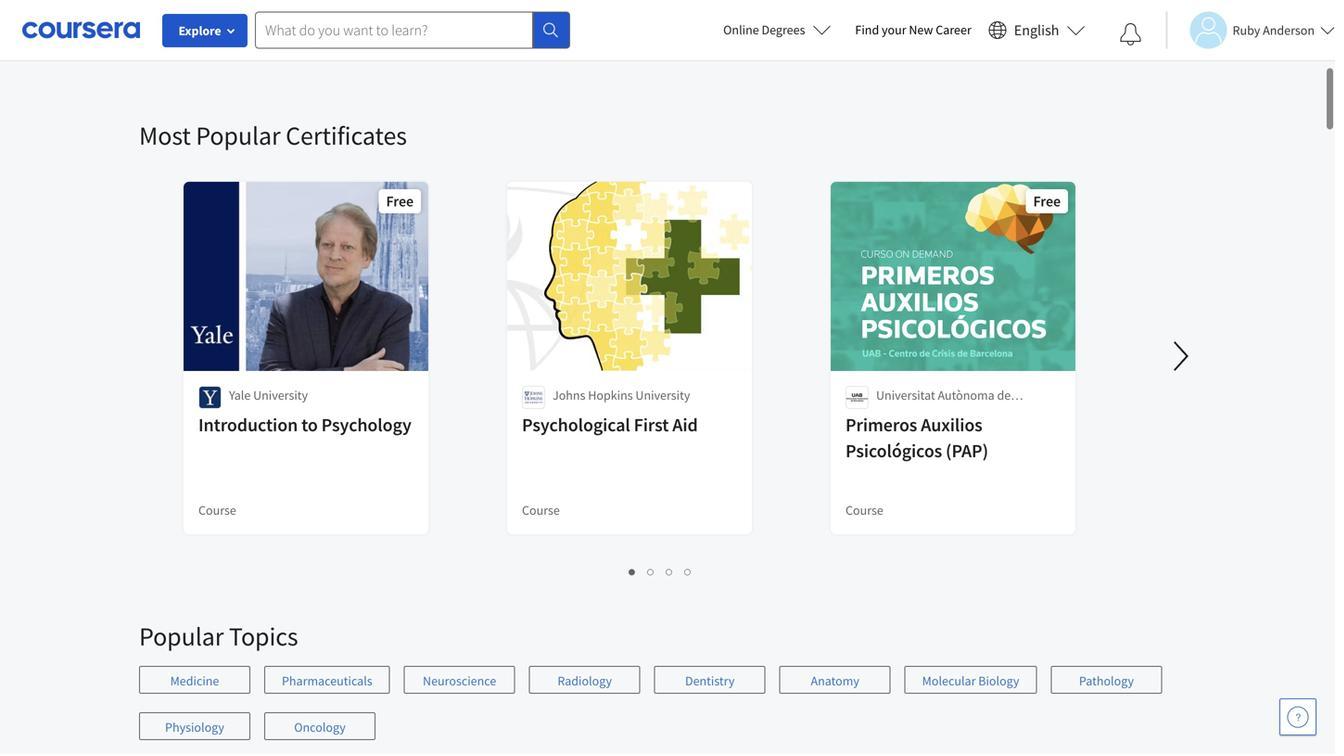 Task type: describe. For each thing, give the bounding box(es) containing it.
find your new career
[[856, 21, 972, 38]]

auxilios
[[921, 413, 983, 436]]

primeros
[[846, 413, 918, 436]]

course for primeros auxilios psicológicos (pap)
[[846, 502, 884, 519]]

first
[[634, 413, 669, 436]]

1 vertical spatial popular
[[139, 620, 224, 653]]

radiology link
[[529, 666, 641, 694]]

aid
[[673, 413, 698, 436]]

course for psychological first aid
[[522, 502, 560, 519]]

oncology link
[[264, 712, 376, 740]]

3 button
[[661, 560, 680, 582]]

popular inside most popular certificates carousel element
[[196, 119, 281, 152]]

neuroscience link
[[404, 666, 515, 694]]

topics
[[229, 620, 298, 653]]

2 button
[[642, 560, 661, 582]]

psychological
[[522, 413, 631, 436]]

pharmaceuticals link
[[264, 666, 390, 694]]

english
[[1015, 21, 1060, 39]]

yale
[[229, 387, 251, 404]]

anderson
[[1264, 22, 1315, 38]]

to
[[302, 413, 318, 436]]

medicine link
[[139, 666, 250, 694]]

johns hopkins university image
[[522, 386, 545, 409]]

autònoma
[[938, 387, 995, 404]]

english button
[[981, 0, 1093, 60]]

online degrees
[[724, 21, 806, 38]]

show notifications image
[[1120, 23, 1142, 45]]

introduction
[[199, 413, 298, 436]]

1 button
[[624, 560, 642, 582]]

johns hopkins university
[[553, 387, 691, 404]]

find
[[856, 21, 880, 38]]

free for introduction to psychology
[[386, 192, 414, 211]]

1 university from the left
[[253, 387, 308, 404]]

pharmaceuticals
[[282, 673, 373, 689]]

online
[[724, 21, 759, 38]]

explore button
[[162, 14, 248, 47]]

molecular biology link
[[905, 666, 1038, 694]]

coursera image
[[22, 15, 140, 45]]

new
[[909, 21, 934, 38]]

universitat autònoma de barcelona
[[877, 387, 1011, 422]]

ruby anderson
[[1233, 22, 1315, 38]]

universitat autònoma de barcelona image
[[846, 386, 869, 409]]

help center image
[[1288, 706, 1310, 728]]

4
[[685, 562, 692, 580]]

ruby
[[1233, 22, 1261, 38]]

introduction to psychology
[[199, 413, 412, 436]]

psychological first aid
[[522, 413, 698, 436]]

2
[[648, 562, 655, 580]]

yale university
[[229, 387, 308, 404]]

(pap)
[[946, 439, 989, 462]]



Task type: locate. For each thing, give the bounding box(es) containing it.
list
[[186, 26, 1136, 46], [186, 560, 1136, 582], [139, 666, 1197, 754]]

yale university image
[[199, 386, 222, 409]]

molecular
[[923, 673, 976, 689]]

degrees
[[762, 21, 806, 38]]

1 horizontal spatial university
[[636, 387, 691, 404]]

psychology
[[322, 413, 412, 436]]

anatomy
[[811, 673, 860, 689]]

certificates
[[286, 119, 407, 152]]

1 vertical spatial list
[[186, 560, 1136, 582]]

popular right most
[[196, 119, 281, 152]]

course down psicológicos
[[846, 502, 884, 519]]

primeros auxilios psicológicos (pap)
[[846, 413, 989, 462]]

0 horizontal spatial university
[[253, 387, 308, 404]]

molecular biology
[[923, 673, 1020, 689]]

biology
[[979, 673, 1020, 689]]

list containing medicine
[[139, 666, 1197, 754]]

2 free from the left
[[1034, 192, 1061, 211]]

career
[[936, 21, 972, 38]]

online degrees button
[[709, 9, 846, 50]]

list inside most popular certificates carousel element
[[186, 560, 1136, 582]]

0 horizontal spatial course
[[199, 502, 236, 519]]

What do you want to learn? text field
[[255, 12, 533, 49]]

neuroscience
[[423, 673, 497, 689]]

free for primeros auxilios psicológicos (pap)
[[1034, 192, 1061, 211]]

university
[[253, 387, 308, 404], [636, 387, 691, 404]]

dentistry link
[[655, 666, 766, 694]]

johns
[[553, 387, 586, 404]]

most popular certificates carousel element
[[139, 63, 1336, 597]]

universitat
[[877, 387, 936, 404]]

2 horizontal spatial course
[[846, 502, 884, 519]]

0 vertical spatial popular
[[196, 119, 281, 152]]

2 university from the left
[[636, 387, 691, 404]]

1 horizontal spatial course
[[522, 502, 560, 519]]

pathology link
[[1051, 666, 1163, 694]]

barcelona
[[877, 405, 931, 422]]

1 course from the left
[[199, 502, 236, 519]]

anatomy link
[[780, 666, 891, 694]]

physiology
[[165, 719, 224, 736]]

most
[[139, 119, 191, 152]]

None search field
[[255, 12, 571, 49]]

physiology link
[[139, 712, 250, 740]]

medicine
[[170, 673, 219, 689]]

university up introduction to psychology
[[253, 387, 308, 404]]

popular
[[196, 119, 281, 152], [139, 620, 224, 653]]

0 vertical spatial list
[[186, 26, 1136, 46]]

hopkins
[[588, 387, 633, 404]]

2 vertical spatial list
[[139, 666, 1197, 754]]

1 free from the left
[[386, 192, 414, 211]]

ruby anderson button
[[1167, 12, 1336, 49]]

free
[[386, 192, 414, 211], [1034, 192, 1061, 211]]

your
[[882, 21, 907, 38]]

radiology
[[558, 673, 612, 689]]

pathology
[[1080, 673, 1135, 689]]

3
[[667, 562, 674, 580]]

course for introduction to psychology
[[199, 502, 236, 519]]

list containing 1
[[186, 560, 1136, 582]]

explore
[[179, 22, 221, 39]]

university up first
[[636, 387, 691, 404]]

psicológicos
[[846, 439, 943, 462]]

3 course from the left
[[846, 502, 884, 519]]

1
[[629, 562, 637, 580]]

course down psychological
[[522, 502, 560, 519]]

course down introduction
[[199, 502, 236, 519]]

next slide image
[[1160, 334, 1204, 378]]

course
[[199, 502, 236, 519], [522, 502, 560, 519], [846, 502, 884, 519]]

popular topics
[[139, 620, 298, 653]]

de
[[998, 387, 1011, 404]]

dentistry
[[685, 673, 735, 689]]

most popular certificates
[[139, 119, 407, 152]]

4 button
[[680, 560, 698, 582]]

popular up medicine link
[[139, 620, 224, 653]]

find your new career link
[[846, 19, 981, 42]]

1 horizontal spatial free
[[1034, 192, 1061, 211]]

oncology
[[294, 719, 346, 736]]

0 horizontal spatial free
[[386, 192, 414, 211]]

2 course from the left
[[522, 502, 560, 519]]



Task type: vqa. For each thing, say whether or not it's contained in the screenshot.
topmost Certificate
no



